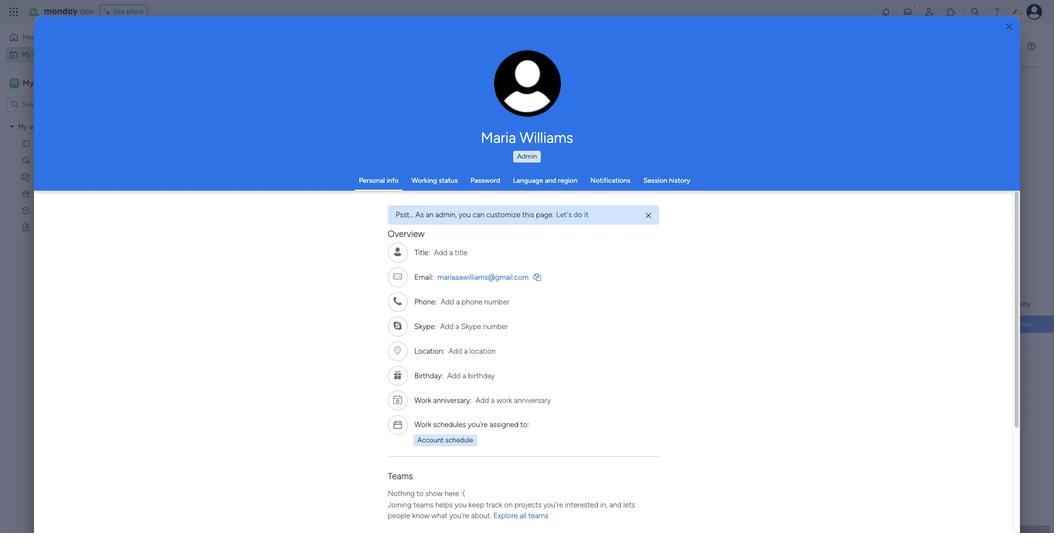 Task type: vqa. For each thing, say whether or not it's contained in the screenshot.
template within the list box
no



Task type: describe. For each thing, give the bounding box(es) containing it.
can
[[473, 211, 485, 219]]

let's
[[557, 211, 572, 219]]

personal
[[359, 177, 385, 185]]

do
[[574, 211, 583, 219]]

language and region
[[513, 177, 578, 185]]

sprints
[[34, 156, 56, 164]]

getting started
[[34, 223, 83, 232]]

location:
[[415, 347, 445, 356]]

nothing
[[388, 490, 415, 499]]

a for skype
[[456, 323, 459, 331]]

working status link
[[412, 177, 458, 185]]

this week / 0 items
[[166, 194, 242, 206]]

psst...
[[396, 211, 414, 219]]

phone
[[462, 298, 483, 307]]

track
[[486, 501, 503, 510]]

bugs queue
[[34, 190, 72, 198]]

number for phone: add a phone number
[[485, 298, 510, 307]]

see plans
[[113, 7, 143, 16]]

add for add a birthday
[[447, 372, 461, 381]]

notifications link
[[591, 177, 631, 185]]

profile
[[530, 89, 548, 96]]

started
[[59, 223, 83, 232]]

close image
[[1007, 23, 1013, 30]]

0
[[219, 197, 223, 205]]

a for birthday
[[463, 372, 466, 381]]

password
[[471, 177, 500, 185]]

birthday
[[468, 372, 495, 381]]

on
[[504, 501, 513, 510]]

in,
[[601, 501, 608, 510]]

session history link
[[644, 177, 691, 185]]

and inside joining teams helps you keep track on projects you're interested in, and lets people know what you're about.
[[610, 501, 622, 510]]

what
[[432, 512, 448, 521]]

title:
[[415, 249, 430, 257]]

public board image
[[21, 223, 31, 232]]

tasks
[[34, 139, 51, 148]]

location: add a location
[[415, 347, 496, 356]]

page.
[[536, 211, 554, 219]]

you inside joining teams helps you keep track on projects you're interested in, and lets people know what you're about.
[[455, 501, 467, 510]]

an
[[426, 211, 434, 219]]

list box containing my scrum team
[[0, 116, 126, 369]]

anniversary
[[514, 397, 551, 405]]

plans
[[127, 7, 143, 16]]

workspace selection element
[[9, 77, 57, 89]]

items
[[225, 197, 242, 205]]

as
[[416, 211, 424, 219]]

public board image
[[21, 139, 31, 148]]

schedules
[[433, 421, 466, 430]]

joining teams helps you keep track on projects you're interested in, and lets people know what you're about.
[[388, 501, 635, 521]]

2 vertical spatial you're
[[450, 512, 469, 521]]

team
[[36, 78, 55, 88]]

language
[[513, 177, 543, 185]]

maria
[[481, 129, 516, 147]]

lets
[[624, 501, 635, 510]]

email:
[[415, 273, 434, 282]]

customize
[[487, 211, 521, 219]]

overview
[[388, 229, 425, 239]]

apps image
[[947, 7, 956, 17]]

retrospectives
[[34, 206, 81, 215]]

1 image
[[911, 0, 919, 12]]

this
[[166, 194, 184, 206]]

title: add a title
[[415, 249, 468, 257]]

change
[[507, 89, 529, 96]]

admin
[[517, 152, 537, 161]]

a for location
[[464, 347, 468, 356]]

teams
[[388, 471, 413, 482]]

1 vertical spatial you're
[[544, 501, 563, 510]]

account
[[418, 436, 444, 445]]

home
[[23, 33, 42, 41]]

password link
[[471, 177, 500, 185]]

it
[[584, 211, 589, 219]]

a for phone
[[456, 298, 460, 307]]

1 vertical spatial work
[[497, 397, 512, 405]]

interested
[[565, 501, 599, 510]]

add for add a title
[[434, 249, 448, 257]]

work for work anniversary: add a work anniversary
[[415, 397, 431, 405]]

mariaaawilliams@gmail.com
[[438, 273, 529, 282]]

notifications image
[[881, 7, 891, 17]]

my for my work
[[22, 50, 31, 58]]

explore all teams link
[[494, 512, 549, 521]]

keep
[[469, 501, 485, 510]]

bugs
[[34, 190, 49, 198]]

personal info
[[359, 177, 399, 185]]

add for add a phone number
[[441, 298, 454, 307]]

history
[[669, 177, 691, 185]]

work for work schedules you're assigned to:
[[415, 421, 431, 430]]

my scrum team
[[18, 123, 65, 131]]

working
[[412, 177, 437, 185]]

my work button
[[6, 47, 106, 62]]

see plans button
[[100, 4, 147, 19]]

getting
[[34, 223, 58, 232]]

number for skype: add a skype number
[[483, 323, 508, 331]]

language and region link
[[513, 177, 578, 185]]



Task type: locate. For each thing, give the bounding box(es) containing it.
my inside workspace selection element
[[23, 78, 34, 88]]

add down "location: add a location"
[[447, 372, 461, 381]]

my
[[22, 50, 31, 58], [23, 78, 34, 88], [18, 123, 27, 131]]

help image
[[992, 7, 1002, 17]]

notifications
[[591, 177, 631, 185]]

number
[[485, 298, 510, 307], [483, 323, 508, 331]]

work up account
[[415, 421, 431, 430]]

work up assigned
[[497, 397, 512, 405]]

home button
[[6, 30, 106, 45]]

monday
[[44, 6, 78, 17]]

0 vertical spatial work
[[33, 50, 48, 58]]

work down home
[[33, 50, 48, 58]]

list box
[[0, 116, 126, 369]]

caret down image
[[10, 123, 14, 130]]

0 vertical spatial and
[[545, 177, 557, 185]]

about.
[[471, 512, 492, 521]]

this
[[523, 211, 534, 219]]

team
[[50, 123, 65, 131]]

explore all teams
[[494, 512, 549, 521]]

birthday:
[[415, 372, 443, 381]]

1 vertical spatial teams
[[529, 512, 549, 521]]

0 vertical spatial number
[[485, 298, 510, 307]]

workspace image
[[9, 78, 19, 89]]

change profile picture
[[507, 89, 548, 105]]

/
[[212, 194, 216, 206]]

0 horizontal spatial and
[[545, 177, 557, 185]]

1 horizontal spatial teams
[[529, 512, 549, 521]]

inbox image
[[903, 7, 913, 17]]

add for add a location
[[449, 347, 462, 356]]

0 vertical spatial you're
[[468, 421, 488, 430]]

working status
[[412, 177, 458, 185]]

joining
[[388, 501, 412, 510]]

Filter dashboard by text search field
[[146, 79, 238, 95]]

a left title
[[449, 249, 453, 257]]

medium
[[1007, 321, 1032, 329]]

add right the "title:"
[[434, 249, 448, 257]]

teams down projects
[[529, 512, 549, 521]]

teams button
[[388, 471, 413, 482]]

2 work from the top
[[415, 421, 431, 430]]

1 horizontal spatial work
[[497, 397, 512, 405]]

invite members image
[[925, 7, 935, 17]]

projects
[[515, 501, 542, 510]]

teams up know at bottom left
[[414, 501, 434, 510]]

queue
[[51, 190, 72, 198]]

skype:
[[415, 323, 436, 331]]

anniversary:
[[433, 397, 472, 405]]

teams inside joining teams helps you keep track on projects you're interested in, and lets people know what you're about.
[[414, 501, 434, 510]]

personal info link
[[359, 177, 399, 185]]

to
[[417, 490, 424, 499]]

assigned
[[490, 421, 519, 430]]

change profile picture button
[[494, 50, 561, 117]]

0 vertical spatial you
[[459, 211, 471, 219]]

maria williams button
[[392, 129, 663, 147]]

to:
[[521, 421, 529, 430]]

1 work from the top
[[415, 397, 431, 405]]

account schedule
[[418, 436, 473, 445]]

add down birthday
[[476, 397, 489, 405]]

1 vertical spatial work
[[415, 421, 431, 430]]

my inside button
[[22, 50, 31, 58]]

2 vertical spatial my
[[18, 123, 27, 131]]

account schedule button
[[414, 435, 477, 447]]

title
[[455, 249, 468, 257]]

0 horizontal spatial work
[[33, 50, 48, 58]]

show
[[426, 490, 443, 499]]

work schedules you're assigned to:
[[415, 421, 529, 430]]

my right workspace 'icon'
[[23, 78, 34, 88]]

you're right projects
[[544, 501, 563, 510]]

number right skype
[[483, 323, 508, 331]]

0 vertical spatial my
[[22, 50, 31, 58]]

and left region
[[545, 177, 557, 185]]

nothing to show here :(
[[388, 490, 465, 499]]

1 vertical spatial number
[[483, 323, 508, 331]]

copied! image
[[534, 274, 541, 281]]

1 horizontal spatial and
[[610, 501, 622, 510]]

0 horizontal spatial teams
[[414, 501, 434, 510]]

work down birthday:
[[415, 397, 431, 405]]

add up the birthday: add a birthday
[[449, 347, 462, 356]]

add right skype:
[[440, 323, 454, 331]]

location
[[470, 347, 496, 356]]

know
[[412, 512, 430, 521]]

a for title
[[449, 249, 453, 257]]

roadmap
[[34, 173, 63, 181]]

my down home
[[22, 50, 31, 58]]

m
[[11, 79, 17, 87]]

work inside "my work" button
[[33, 50, 48, 58]]

you left the can
[[459, 211, 471, 219]]

session
[[644, 177, 668, 185]]

select product image
[[9, 7, 19, 17]]

schedule
[[446, 436, 473, 445]]

status
[[439, 177, 458, 185]]

my for my team
[[23, 78, 34, 88]]

picture
[[517, 97, 538, 105]]

:(
[[461, 490, 465, 499]]

add for add a skype number
[[440, 323, 454, 331]]

monday dev
[[44, 6, 94, 17]]

session history
[[644, 177, 691, 185]]

0 vertical spatial teams
[[414, 501, 434, 510]]

work anniversary: add a work anniversary
[[415, 397, 551, 405]]

add
[[434, 249, 448, 257], [441, 298, 454, 307], [440, 323, 454, 331], [449, 347, 462, 356], [447, 372, 461, 381], [476, 397, 489, 405]]

1 vertical spatial and
[[610, 501, 622, 510]]

you're down 'helps'
[[450, 512, 469, 521]]

psst... as an admin, you can customize this page. let's do it
[[396, 211, 589, 219]]

info
[[387, 177, 399, 185]]

you down the :( at the bottom left of page
[[455, 501, 467, 510]]

maria williams image
[[1027, 4, 1043, 20]]

phone: add a phone number
[[415, 298, 510, 307]]

you're
[[468, 421, 488, 430], [544, 501, 563, 510], [450, 512, 469, 521]]

here
[[445, 490, 459, 499]]

explore
[[494, 512, 518, 521]]

people
[[388, 512, 411, 521]]

my for my scrum team
[[18, 123, 27, 131]]

you're up schedule
[[468, 421, 488, 430]]

a left skype
[[456, 323, 459, 331]]

priority
[[1009, 300, 1031, 309]]

option
[[0, 118, 126, 120]]

my right caret down image at the top
[[18, 123, 27, 131]]

0 vertical spatial work
[[415, 397, 431, 405]]

1 vertical spatial you
[[455, 501, 467, 510]]

region
[[558, 177, 578, 185]]

admin,
[[436, 211, 457, 219]]

a up assigned
[[491, 397, 495, 405]]

helps
[[436, 501, 453, 510]]

a left birthday
[[463, 372, 466, 381]]

number right phone
[[485, 298, 510, 307]]

search everything image
[[971, 7, 981, 17]]

williams
[[520, 129, 574, 147]]

skype
[[461, 323, 481, 331]]

dev
[[80, 6, 94, 17]]

work
[[415, 397, 431, 405], [415, 421, 431, 430]]

add right phone: on the left bottom of page
[[441, 298, 454, 307]]

my team
[[23, 78, 55, 88]]

a left location
[[464, 347, 468, 356]]

dapulse x slim image
[[646, 211, 651, 220]]

a left phone
[[456, 298, 460, 307]]

Search in workspace field
[[21, 99, 82, 110]]

and right in,
[[610, 501, 622, 510]]

1 vertical spatial my
[[23, 78, 34, 88]]

phone:
[[415, 298, 437, 307]]

see
[[113, 7, 125, 16]]

maria williams
[[481, 129, 574, 147]]



